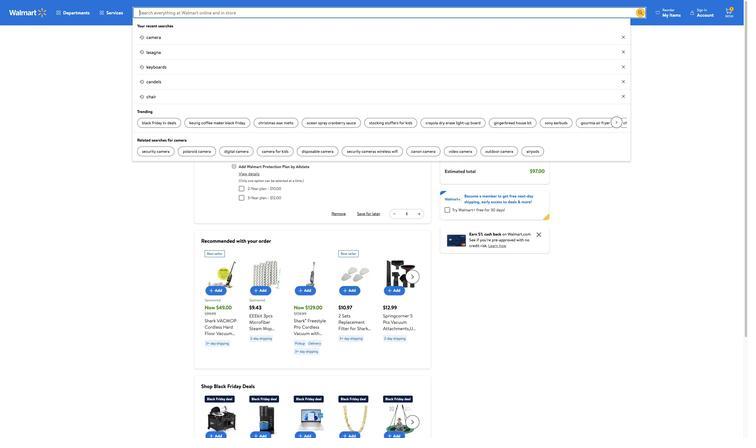 Task type: vqa. For each thing, say whether or not it's contained in the screenshot.
left In
yes



Task type: locate. For each thing, give the bounding box(es) containing it.
no
[[525, 237, 530, 243]]

1 horizontal spatial cordless
[[302, 324, 319, 330]]

security down related
[[142, 149, 156, 154]]

0 horizontal spatial 3+ day shipping
[[206, 341, 229, 346]]

friday for 1st black friday deal group from right
[[394, 397, 404, 401]]

departments button
[[51, 6, 95, 20]]

0 vertical spatial $102.00
[[528, 118, 544, 124]]

0 horizontal spatial best seller
[[207, 251, 223, 256]]

camera down "related searches for camera"
[[157, 149, 170, 154]]

add to cart image inside now $129.00 'group'
[[297, 287, 304, 294]]

clear query image
[[621, 50, 626, 54], [621, 64, 626, 69], [621, 79, 626, 84], [621, 94, 626, 99]]

1 friday from the left
[[152, 120, 162, 126]]

Walmart Site-Wide search field
[[133, 7, 664, 161]]

add inside now $49.00 'group'
[[215, 288, 222, 293]]

remove
[[332, 211, 346, 217]]

3+ day shipping up nv350,
[[340, 336, 363, 341]]

your left the order
[[248, 237, 258, 244]]

friday for 5th black friday deal group from right
[[216, 397, 225, 401]]

earn
[[470, 231, 478, 237]]

1 clear query image from the top
[[621, 50, 626, 54]]

sponsored for $9.43
[[249, 298, 265, 303]]

0 vertical spatial cleaner
[[400, 332, 416, 338]]

dismiss capital one banner image
[[536, 231, 543, 238]]

2 sponsored from the left
[[249, 298, 265, 303]]

1 left increase quantity shark navigator lift-away xl multisurface upright vacuum cleaner, cu512, current quantity 1 image
[[406, 211, 408, 217]]

add button for sponsored
[[250, 286, 271, 295]]

1 inside 1 $97.00
[[731, 6, 733, 11]]

3-year plan - $12.00
[[248, 195, 281, 201]]

3+ down filter
[[340, 336, 344, 341]]

1 vertical spatial kids
[[282, 149, 289, 154]]

shark down $99.99
[[205, 318, 216, 324]]

0 horizontal spatial a
[[293, 178, 294, 183]]

member
[[483, 193, 497, 199]]

2-day shipping up crevice
[[384, 336, 406, 341]]

a inside the become a member to get free next-day shipping, early access to deals & more!
[[480, 193, 482, 199]]

3+ day shipping down "pickup"
[[295, 349, 318, 354]]

deals right the tv at top left
[[167, 120, 176, 126]]

year
[[251, 186, 259, 191], [251, 195, 259, 201]]

day right &
[[527, 193, 534, 199]]

1 vertical spatial deals
[[508, 199, 517, 205]]

1 horizontal spatial friday
[[235, 120, 245, 126]]

days!
[[497, 207, 505, 213]]

your for order
[[248, 237, 258, 244]]

2 horizontal spatial best
[[341, 251, 348, 256]]

1 horizontal spatial items
[[670, 12, 681, 18]]

lift- up nv352
[[359, 338, 368, 344]]

2- up crevice
[[384, 336, 387, 341]]

0 horizontal spatial lift-
[[267, 132, 275, 139]]

one
[[248, 178, 254, 183]]

0 vertical spatial your
[[479, 73, 487, 78]]

add button inside now $49.00 'group'
[[206, 286, 227, 295]]

later
[[372, 211, 380, 217]]

best inside now $49.00 'group'
[[207, 251, 214, 256]]

3+ down floor
[[206, 341, 210, 346]]

1 horizontal spatial away
[[339, 344, 349, 351]]

free up 94804 button
[[225, 72, 238, 82]]

fulfillment logo image
[[201, 72, 218, 89]]

by right plan
[[291, 164, 295, 170]]

for right "save"
[[366, 211, 371, 217]]

replacement inside $10.97 2 sets replacement filter for shark xff350 navigator lift- away nv350, nv351, nv352
[[339, 319, 365, 325]]

keyboards
[[146, 64, 167, 70]]

(only
[[239, 178, 247, 183]]

for inside sponsored $9.43 eeekit 3pcs microfiber steam mop replacement pads fit for shark vacuum cleaner s1000 s1000a s1000c s1000wm s1001c, washable reusable
[[266, 338, 272, 344]]

vacuum inside now $129.00 $159.99 shark® freestyle pro cordless vacuum with precision charging dock sv1114
[[294, 330, 310, 337]]

camera for outdoor
[[501, 149, 513, 154]]

0 horizontal spatial by
[[232, 112, 236, 118]]

0 horizontal spatial items
[[465, 73, 474, 78]]

shark navigator lift-away xl multisurface upright vacuum cleaner, cu512, with add-on services, $97.00/ea, 1 in cart image
[[201, 132, 229, 160]]

$102.00 right save
[[413, 146, 424, 151]]

seller for $10.97
[[348, 251, 356, 256]]

seller inside "$10.97" group
[[348, 251, 356, 256]]

1 2-day shipping from the left
[[251, 336, 272, 341]]

1 sponsored from the left
[[205, 298, 221, 303]]

shipping inside $12.99 group
[[393, 336, 406, 341]]

1 add button from the left
[[206, 286, 227, 295]]

1 vertical spatial away
[[339, 344, 349, 351]]

related searches for camera element
[[135, 144, 627, 158]]

vacuum right floor
[[216, 330, 232, 337]]

vacuum down crevice
[[383, 357, 399, 363]]

sponsored up $9.43
[[249, 298, 265, 303]]

at left airpods
[[522, 152, 526, 158]]

stocking stuffers for kids
[[369, 120, 412, 126]]

cleaner
[[400, 332, 416, 338], [249, 351, 265, 357]]

kids inside related searches for camera element
[[282, 149, 289, 154]]

banner
[[440, 191, 550, 220]]

with inside now $129.00 $159.99 shark® freestyle pro cordless vacuum with precision charging dock sv1114
[[311, 330, 320, 337]]

1 vertical spatial your
[[248, 237, 258, 244]]

best seller
[[239, 124, 255, 129], [207, 251, 223, 256], [341, 251, 356, 256]]

free down $97.00/ea
[[239, 154, 247, 159]]

$12.99 springcorner 5 pcs vacuum attachments,universal vacuum cleaner attachments crevice tool, double head vacuum nozzle with adapter for 31mm and 35mm(black)
[[383, 304, 428, 382]]

1 vertical spatial -
[[268, 186, 269, 191]]

0 horizontal spatial free
[[477, 207, 484, 213]]

- for $12.00
[[268, 195, 269, 201]]

shipping inside $9.43 group
[[260, 336, 272, 341]]

shark right the xff350 at the left bottom
[[357, 325, 368, 332]]

1 horizontal spatial black
[[225, 120, 234, 126]]

board
[[471, 120, 481, 126]]

save for later button
[[356, 209, 382, 218]]

1 horizontal spatial 3+ day shipping
[[295, 349, 318, 354]]

learn
[[489, 243, 498, 249]]

floor
[[205, 330, 215, 337]]

with inside sponsored now $49.00 $99.99 shark vacmop cordless hard floor vacuum mop with disposable vacmop pad, vm250
[[215, 337, 223, 343]]

decrease quantity shark navigator lift-away xl multisurface upright vacuum cleaner, cu512, current quantity 1 image
[[392, 212, 397, 216]]

2 horizontal spatial seller
[[348, 251, 356, 256]]

digital camera link
[[219, 147, 254, 156]]

2 security from the left
[[347, 149, 361, 154]]

black friday deal
[[207, 397, 232, 401], [252, 397, 277, 401], [296, 397, 322, 401], [341, 397, 366, 401], [385, 397, 411, 401]]

0 vertical spatial 3+
[[340, 336, 344, 341]]

1 horizontal spatial replacement
[[339, 319, 365, 325]]

1 vertical spatial mop
[[205, 337, 214, 343]]

1 security from the left
[[142, 149, 156, 154]]

3+ inside now $129.00 'group'
[[295, 349, 299, 354]]

friday for second black friday deal group from the right
[[350, 397, 359, 401]]

in 200+ people's carts alert
[[201, 121, 235, 130]]

add button up $9.43
[[250, 286, 271, 295]]

for inside button
[[366, 211, 371, 217]]

0 vertical spatial searches
[[158, 23, 173, 29]]

vacmop left pad,
[[205, 349, 224, 356]]

free inside the become a member to get free next-day shipping, early access to deals & more!
[[510, 193, 517, 199]]

3+ day shipping inside now $49.00 'group'
[[206, 341, 229, 346]]

wax
[[276, 120, 283, 126]]

1 vertical spatial and
[[396, 370, 403, 376]]

3 black friday deal group from the left
[[294, 393, 328, 438]]

3+ inside now $49.00 'group'
[[206, 341, 210, 346]]

1 now from the left
[[205, 304, 215, 311]]

3+ day shipping down floor
[[206, 341, 229, 346]]

add button up $49.00
[[206, 286, 227, 295]]

- left $12.00
[[268, 195, 269, 201]]

security left 'cameras'
[[347, 149, 361, 154]]

1 plan from the top
[[259, 186, 267, 191]]

3 clear query image from the top
[[621, 79, 626, 84]]

s1001c,
[[249, 370, 265, 376]]

best seller inside now $49.00 'group'
[[207, 251, 223, 256]]

1 horizontal spatial now
[[294, 304, 304, 311]]

1 horizontal spatial add to cart image
[[342, 433, 349, 438]]

add to cart image
[[208, 287, 215, 294], [253, 287, 260, 294], [297, 287, 304, 294], [342, 287, 349, 294], [386, 287, 393, 294], [208, 433, 215, 438], [253, 433, 260, 438], [386, 433, 393, 438]]

outdoor camera
[[486, 149, 513, 154]]

head
[[399, 351, 409, 357]]

add button inside "$10.97" group
[[340, 286, 361, 295]]

search icon image
[[638, 10, 643, 15]]

plan down 2-year plan - $10.00
[[260, 195, 267, 201]]

day up crevice
[[387, 336, 393, 341]]

items inside items in your cart have reduced prices. check out now for extra savings!
[[465, 73, 474, 78]]

$12.99 group
[[383, 248, 428, 382]]

1 vertical spatial at
[[289, 178, 292, 183]]

camera link
[[137, 31, 615, 44]]

trending group
[[133, 104, 664, 130]]

with inside see if you're pre-approved with no credit risk.
[[517, 237, 524, 243]]

0 vertical spatial deals
[[167, 120, 176, 126]]

1 right sign in account
[[731, 6, 733, 11]]

1 horizontal spatial free
[[510, 193, 517, 199]]

now inside sponsored now $49.00 $99.99 shark vacmop cordless hard floor vacuum mop with disposable vacmop pad, vm250
[[205, 304, 215, 311]]

estimated
[[445, 168, 465, 174]]

coffee
[[201, 120, 213, 126]]

lift- inside shark navigator lift-away xl multisurface upright vacuum cleaner, cu512 $97.00/ea
[[267, 132, 275, 139]]

try walmart+ free for 30 days!
[[453, 207, 505, 213]]

2 clear query image from the top
[[621, 64, 626, 69]]

1 vertical spatial replacement
[[249, 332, 276, 338]]

mop inside sponsored now $49.00 $99.99 shark vacmop cordless hard floor vacuum mop with disposable vacmop pad, vm250
[[205, 337, 214, 343]]

items inside reorder my items
[[670, 12, 681, 18]]

pickup
[[295, 341, 305, 346]]

your
[[479, 73, 487, 78], [248, 237, 258, 244]]

can
[[265, 178, 270, 183]]

pcs
[[383, 319, 390, 325]]

3 deal from the left
[[315, 397, 322, 401]]

0 vertical spatial lift-
[[267, 132, 275, 139]]

best seller for sponsored
[[207, 251, 223, 256]]

walmart up best seller alert
[[237, 112, 251, 118]]

wireless
[[377, 149, 391, 154]]

navigator up nv351, at the left bottom of the page
[[339, 338, 358, 344]]

0 horizontal spatial 2-day shipping
[[251, 336, 272, 341]]

add to cart image
[[297, 433, 304, 438], [342, 433, 349, 438]]

0 vertical spatial by
[[232, 112, 236, 118]]

prices.
[[521, 73, 532, 78]]

cu512
[[251, 139, 264, 146]]

at inside view details (only one option can be selected at a time.)
[[289, 178, 292, 183]]

1 vertical spatial cleaner
[[249, 351, 265, 357]]

2 2-day shipping from the left
[[384, 336, 406, 341]]

mop up vm250
[[205, 337, 214, 343]]

4 add button from the left
[[340, 286, 361, 295]]

free inside free shipping , arrives wed, nov 15 94804
[[225, 72, 238, 82]]

add button
[[206, 286, 227, 295], [250, 286, 271, 295], [295, 286, 316, 295], [340, 286, 361, 295], [384, 286, 405, 295]]

1 horizontal spatial in
[[704, 7, 707, 12]]

camera for digital
[[236, 149, 249, 154]]

2 black friday deal group from the left
[[249, 393, 284, 438]]

add button inside $9.43 group
[[250, 286, 271, 295]]

items right my
[[670, 12, 681, 18]]

away inside shark navigator lift-away xl multisurface upright vacuum cleaner, cu512 $97.00/ea
[[275, 132, 286, 139]]

5 add button from the left
[[384, 286, 405, 295]]

0 vertical spatial plan
[[259, 186, 267, 191]]

security for security camera
[[142, 149, 156, 154]]

add button for $12.99
[[384, 286, 405, 295]]

best seller inside alert
[[239, 124, 255, 129]]

2 add button from the left
[[250, 286, 271, 295]]

shipping left the arrives
[[240, 72, 265, 82]]

shark
[[234, 132, 245, 139], [205, 318, 216, 324], [357, 325, 368, 332], [249, 344, 260, 351]]

1 next slide for horizontalscrollerrecommendations list image from the top
[[406, 270, 420, 284]]

2- inside $9.43 group
[[251, 336, 254, 341]]

replacement down "microfiber" at the left bottom
[[249, 332, 276, 338]]

next slide for horizontalscrollerrecommendations list image for order
[[406, 270, 420, 284]]

for inside $10.97 2 sets replacement filter for shark xff350 navigator lift- away nv350, nv351, nv352
[[350, 325, 356, 332]]

searches
[[158, 23, 173, 29], [152, 137, 167, 143]]

1 horizontal spatial deals
[[508, 199, 517, 205]]

1 vertical spatial searches
[[152, 137, 167, 143]]

Try Walmart+ free for 30 days! checkbox
[[445, 207, 450, 213]]

friday for fourth black friday deal group from right
[[261, 397, 270, 401]]

in right sign
[[704, 7, 707, 12]]

free up airpods
[[537, 141, 545, 147]]

0 horizontal spatial 1
[[406, 211, 408, 217]]

your recent searches
[[137, 23, 173, 29]]

day left fit
[[254, 336, 259, 341]]

camera for canon
[[423, 149, 436, 154]]

shark®
[[294, 318, 307, 324]]

checkout inside button
[[498, 56, 517, 63]]

add up '$129.00'
[[304, 288, 311, 293]]

1 vertical spatial in
[[201, 124, 204, 129]]

1 horizontal spatial sponsored
[[249, 298, 265, 303]]

2-day shipping down steam
[[251, 336, 272, 341]]

shipping up pad,
[[217, 341, 229, 346]]

- left $10.00
[[268, 186, 269, 191]]

1 horizontal spatial and
[[396, 370, 403, 376]]

1 horizontal spatial cleaner
[[400, 332, 416, 338]]

replacement
[[339, 319, 365, 325], [249, 332, 276, 338]]

2 vertical spatial 3+ day shipping
[[295, 349, 318, 354]]

order
[[259, 237, 271, 244]]

recent
[[146, 23, 157, 29]]

0 horizontal spatial best
[[207, 251, 214, 256]]

2 next slide for horizontalscrollerrecommendations list image from the top
[[406, 415, 420, 429]]

group inside walmart site-wide search field
[[133, 23, 631, 104]]

1 add to cart image from the left
[[297, 433, 304, 438]]

away inside $10.97 2 sets replacement filter for shark xff350 navigator lift- away nv350, nv351, nv352
[[339, 344, 349, 351]]

0 vertical spatial 1
[[731, 6, 733, 11]]

2-day shipping
[[251, 336, 272, 341], [384, 336, 406, 341]]

0 horizontal spatial away
[[275, 132, 286, 139]]

adapter
[[393, 363, 409, 370]]

by right the shipped
[[232, 112, 236, 118]]

$10.00
[[270, 186, 281, 191]]

clear query image for candels
[[621, 79, 626, 84]]

$97.00 down -$102.00 on the top right of the page
[[532, 128, 545, 134]]

1 vertical spatial next slide for horizontalscrollerrecommendations list image
[[406, 415, 420, 429]]

cordless for $49.00
[[205, 324, 222, 330]]

day down filter
[[344, 336, 350, 341]]

1 vertical spatial 1
[[406, 211, 408, 217]]

1 black friday deal from the left
[[207, 397, 232, 401]]

1 vertical spatial a
[[480, 193, 482, 199]]

add button inside now $129.00 'group'
[[295, 286, 316, 295]]

in inside sign in account
[[704, 7, 707, 12]]

2-day shipping inside $9.43 group
[[251, 336, 272, 341]]

2 year from the top
[[251, 195, 259, 201]]

1 horizontal spatial mop
[[263, 325, 272, 332]]

year for 3-
[[251, 195, 259, 201]]

2 horizontal spatial 3+
[[340, 336, 344, 341]]

list box
[[133, 23, 664, 159]]

0 horizontal spatial replacement
[[249, 332, 276, 338]]

best inside "$10.97" group
[[341, 251, 348, 256]]

returns
[[262, 154, 275, 159]]

trending element
[[135, 116, 664, 129]]

0 vertical spatial next slide for horizontalscrollerrecommendations list image
[[406, 270, 420, 284]]

best seller inside "$10.97" group
[[341, 251, 356, 256]]

at right selected
[[289, 178, 292, 183]]

- for $10.00
[[268, 186, 269, 191]]

0 horizontal spatial kids
[[282, 149, 289, 154]]

$9.43
[[249, 304, 262, 311]]

replacement inside sponsored $9.43 eeekit 3pcs microfiber steam mop replacement pads fit for shark vacuum cleaner s1000 s1000a s1000c s1000wm s1001c, washable reusable
[[249, 332, 276, 338]]

day inside now $129.00 'group'
[[300, 349, 305, 354]]

2-day shipping inside $12.99 group
[[384, 336, 406, 341]]

seller inside now $49.00 'group'
[[215, 251, 223, 256]]

add up $10.97
[[349, 288, 356, 293]]

0 horizontal spatial deals
[[167, 120, 176, 126]]

shipping up nv350,
[[350, 336, 363, 341]]

navigator inside shark navigator lift-away xl multisurface upright vacuum cleaner, cu512 $97.00/ea
[[246, 132, 265, 139]]

with down double
[[383, 363, 392, 370]]

1 horizontal spatial checkout
[[527, 152, 545, 158]]

mop inside sponsored $9.43 eeekit 3pcs microfiber steam mop replacement pads fit for shark vacuum cleaner s1000 s1000a s1000c s1000wm s1001c, washable reusable
[[263, 325, 272, 332]]

2 plan from the top
[[260, 195, 267, 201]]

friday right "carts"
[[235, 120, 245, 126]]

vacuum up s1000c
[[262, 344, 277, 351]]

candels link
[[137, 75, 615, 88]]

multisurface
[[293, 132, 318, 139]]

1 year from the top
[[251, 186, 259, 191]]

and inside $12.99 springcorner 5 pcs vacuum attachments,universal vacuum cleaner attachments crevice tool, double head vacuum nozzle with adapter for 31mm and 35mm(black)
[[396, 370, 403, 376]]

friday left the tv at top left
[[152, 120, 162, 126]]

0 vertical spatial away
[[275, 132, 286, 139]]

mop
[[263, 325, 272, 332], [205, 337, 214, 343]]

2 black friday deal from the left
[[252, 397, 277, 401]]

1 vertical spatial navigator
[[339, 338, 358, 344]]

to inside button
[[493, 56, 497, 63]]

sponsored inside sponsored now $49.00 $99.99 shark vacmop cordless hard floor vacuum mop with disposable vacmop pad, vm250
[[205, 298, 221, 303]]

keurig coffee maker black friday
[[190, 120, 245, 126]]

group
[[133, 23, 631, 104]]

s1000
[[266, 351, 278, 357]]

checkout up reduced
[[498, 56, 517, 63]]

crayola dry erase light-up board
[[426, 120, 481, 126]]

clear query image for chair
[[621, 94, 626, 99]]

0 horizontal spatial now
[[205, 304, 215, 311]]

your right 'in' in the right top of the page
[[479, 73, 487, 78]]

plan down option
[[259, 186, 267, 191]]

camera right canon
[[423, 149, 436, 154]]

camera down your recent searches
[[146, 34, 161, 40]]

0 horizontal spatial your
[[248, 237, 258, 244]]

0 horizontal spatial $102.00
[[413, 146, 424, 151]]

4 clear query image from the top
[[621, 94, 626, 99]]

increase quantity shark navigator lift-away xl multisurface upright vacuum cleaner, cu512, current quantity 1 image
[[417, 212, 422, 216]]

kids right stuffers
[[406, 120, 412, 126]]

for inside trending element
[[400, 120, 405, 126]]

be
[[271, 178, 275, 183]]

delivery
[[309, 341, 321, 346]]

to right access
[[503, 199, 507, 205]]

0 horizontal spatial cleaner
[[249, 351, 265, 357]]

check
[[465, 78, 476, 84]]

your inside items in your cart have reduced prices. check out now for extra savings!
[[479, 73, 487, 78]]

best seller for $10.97
[[341, 251, 356, 256]]

replacement up the xff350 at the left bottom
[[339, 319, 365, 325]]

1 vertical spatial plan
[[260, 195, 267, 201]]

$10.97 2 sets replacement filter for shark xff350 navigator lift- away nv350, nv351, nv352
[[339, 304, 368, 357]]

day down floor
[[211, 341, 216, 346]]

free down early
[[477, 207, 484, 213]]

in
[[704, 7, 707, 12], [201, 124, 204, 129]]

vacuum inside sponsored now $49.00 $99.99 shark vacmop cordless hard floor vacuum mop with disposable vacmop pad, vm250
[[216, 330, 232, 337]]

0 horizontal spatial add to cart image
[[297, 433, 304, 438]]

walmart plus image
[[445, 197, 462, 202]]

1 horizontal spatial lift-
[[359, 338, 368, 344]]

2 deal from the left
[[271, 397, 277, 401]]

cordless down $99.99
[[205, 324, 222, 330]]

year down one
[[251, 186, 259, 191]]

arrives
[[269, 72, 289, 82]]

chair
[[146, 93, 156, 100]]

sponsored now $49.00 $99.99 shark vacmop cordless hard floor vacuum mop with disposable vacmop pad, vm250
[[205, 298, 237, 362]]

2 now from the left
[[294, 304, 304, 311]]

2- down steam
[[251, 336, 254, 341]]

best for sponsored
[[207, 251, 214, 256]]

add inside "$10.97" group
[[349, 288, 356, 293]]

now left $49.00
[[205, 304, 215, 311]]

with up delivery
[[311, 330, 320, 337]]

2 vertical spatial 3+
[[295, 349, 299, 354]]

0 vertical spatial 3+ day shipping
[[340, 336, 363, 341]]

free right the get at the right top of the page
[[510, 193, 517, 199]]

5 black friday deal from the left
[[385, 397, 411, 401]]

shipping inside now $129.00 'group'
[[306, 349, 318, 354]]

2 horizontal spatial best seller
[[341, 251, 356, 256]]

shipping down delivery
[[306, 349, 318, 354]]

day down "pickup"
[[300, 349, 305, 354]]

add to cart image inside now $49.00 'group'
[[208, 287, 215, 294]]

extra
[[498, 78, 507, 84]]

1 for 1
[[406, 211, 408, 217]]

0 horizontal spatial 3+
[[206, 341, 210, 346]]

black down trending
[[142, 120, 151, 126]]

1 horizontal spatial free
[[239, 154, 247, 159]]

access
[[491, 199, 503, 205]]

camera inside "link"
[[321, 149, 334, 154]]

add to cart image inside $12.99 group
[[386, 287, 393, 294]]

friday
[[227, 383, 241, 390], [216, 397, 225, 401], [261, 397, 270, 401], [305, 397, 314, 401], [350, 397, 359, 401], [394, 397, 404, 401]]

shipping inside free shipping , arrives wed, nov 15 94804
[[240, 72, 265, 82]]

0 vertical spatial a
[[293, 178, 294, 183]]

with down hard
[[215, 337, 223, 343]]

0 horizontal spatial checkout
[[498, 56, 517, 63]]

1 horizontal spatial by
[[291, 164, 295, 170]]

navigator up the cu512
[[246, 132, 265, 139]]

camera inside 'link'
[[198, 149, 211, 154]]

group containing camera
[[133, 23, 631, 104]]

1 for 1 $97.00
[[731, 6, 733, 11]]

black down sold and shipped by walmart
[[225, 120, 234, 126]]

$97.00 down airpods link
[[530, 168, 545, 175]]

1 horizontal spatial 1
[[731, 6, 733, 11]]

now up shark®
[[294, 304, 304, 311]]

$102.00 left the sony
[[528, 118, 544, 124]]

0 vertical spatial free
[[225, 72, 238, 82]]

1 cordless from the left
[[205, 324, 222, 330]]

stocking
[[369, 120, 384, 126]]

2 vertical spatial -
[[268, 195, 269, 201]]

0 vertical spatial kids
[[406, 120, 412, 126]]

sign in account
[[697, 7, 714, 18]]

for right fit
[[266, 338, 272, 344]]

2 horizontal spatial 3+ day shipping
[[340, 336, 363, 341]]

$10.97 group
[[339, 248, 373, 357]]

3 add button from the left
[[295, 286, 316, 295]]

$97.00 up you save $102.00
[[410, 132, 424, 139]]

add button up $10.97
[[340, 286, 361, 295]]

on
[[503, 231, 507, 237]]

now $129.00 $159.99 shark® freestyle pro cordless vacuum with precision charging dock sv1114
[[294, 304, 326, 356]]

time.)
[[295, 178, 304, 183]]

estimated total
[[445, 168, 476, 174]]

0 vertical spatial mop
[[263, 325, 272, 332]]

0 horizontal spatial seller
[[215, 251, 223, 256]]

2-day shipping for $9.43
[[251, 336, 272, 341]]

$159.99
[[294, 311, 307, 317]]

add up $49.00
[[215, 288, 222, 293]]

add up $9.43
[[260, 288, 267, 293]]

2 horizontal spatial free
[[537, 141, 545, 147]]

add button up '$129.00'
[[295, 286, 316, 295]]

and right 31mm
[[396, 370, 403, 376]]

shark inside shark navigator lift-away xl multisurface upright vacuum cleaner, cu512 $97.00/ea
[[234, 132, 245, 139]]

vacmop
[[217, 318, 237, 324], [205, 349, 224, 356]]

1 vertical spatial checkout
[[527, 152, 545, 158]]

add up view
[[239, 164, 246, 170]]

1 vertical spatial walmart
[[247, 164, 262, 170]]

view details button
[[239, 171, 260, 177]]

nov
[[307, 72, 319, 82]]

clear search field text image
[[629, 10, 634, 15]]

2- inside $12.99 group
[[384, 336, 387, 341]]

canon camera link
[[407, 147, 441, 156]]

by
[[232, 112, 236, 118], [291, 164, 295, 170]]

holiday
[[248, 154, 261, 159]]

away down the xff350 at the left bottom
[[339, 344, 349, 351]]

0 horizontal spatial security
[[142, 149, 156, 154]]

1 vertical spatial 3+
[[206, 341, 210, 346]]

2 cordless from the left
[[302, 324, 319, 330]]

0 horizontal spatial cordless
[[205, 324, 222, 330]]

2 black from the left
[[225, 120, 234, 126]]

0 vertical spatial checkout
[[498, 56, 517, 63]]

cleaner up the s1000wm
[[249, 351, 265, 357]]

cordless inside now $129.00 $159.99 shark® freestyle pro cordless vacuum with precision charging dock sv1114
[[302, 324, 319, 330]]

next slide for horizontalscrollerrecommendations list image
[[406, 270, 420, 284], [406, 415, 420, 429]]

vacmop down $49.00
[[217, 318, 237, 324]]

1 horizontal spatial 2-day shipping
[[384, 336, 406, 341]]

calculated at checkout
[[499, 152, 545, 158]]

black friday deal group
[[205, 393, 239, 438], [249, 393, 284, 438], [294, 393, 328, 438], [339, 393, 373, 438], [383, 393, 417, 438]]

clear query image for lasagna
[[621, 50, 626, 54]]

kids
[[406, 120, 412, 126], [282, 149, 289, 154]]

mop right steam
[[263, 325, 272, 332]]

add button inside $12.99 group
[[384, 286, 405, 295]]

vacuum inside sponsored $9.43 eeekit 3pcs microfiber steam mop replacement pads fit for shark vacuum cleaner s1000 s1000a s1000c s1000wm s1001c, washable reusable
[[262, 344, 277, 351]]

0 vertical spatial items
[[670, 12, 681, 18]]

camera down 'cleaner,'
[[236, 149, 249, 154]]

1 horizontal spatial navigator
[[339, 338, 358, 344]]



Task type: describe. For each thing, give the bounding box(es) containing it.
cash
[[485, 231, 492, 237]]

best seller alert
[[237, 121, 257, 130]]

nv350,
[[350, 344, 365, 351]]

next-
[[518, 193, 527, 199]]

people's
[[214, 124, 226, 129]]

1 deal from the left
[[226, 397, 232, 401]]

cleaner inside sponsored $9.43 eeekit 3pcs microfiber steam mop replacement pads fit for shark vacuum cleaner s1000 s1000a s1000c s1000wm s1001c, washable reusable
[[249, 351, 265, 357]]

0 vertical spatial vacmop
[[217, 318, 237, 324]]

94804
[[225, 85, 238, 91]]

learn how
[[489, 243, 507, 249]]

shark navigator lift-away xl multisurface upright vacuum cleaner, cu512 link
[[234, 132, 354, 146]]

with right recommended at the bottom of the page
[[236, 237, 246, 244]]

xl
[[287, 132, 292, 139]]

candels
[[146, 79, 161, 85]]

2 horizontal spatial to
[[503, 199, 507, 205]]

0 vertical spatial and
[[210, 112, 216, 118]]

day inside the become a member to get free next-day shipping, early access to deals & more!
[[527, 193, 534, 199]]

reduced
[[505, 73, 520, 78]]

capital one credit card image
[[447, 233, 466, 246]]

shark inside sponsored now $49.00 $99.99 shark vacmop cordless hard floor vacuum mop with disposable vacmop pad, vm250
[[205, 318, 216, 324]]

camera for security
[[157, 149, 170, 154]]

4 black friday deal from the left
[[341, 397, 366, 401]]

2- for sponsored
[[251, 336, 254, 341]]

related searches for camera
[[137, 137, 187, 143]]

selected
[[276, 178, 288, 183]]

1 horizontal spatial at
[[522, 152, 526, 158]]

4 black friday deal group from the left
[[339, 393, 373, 438]]

pre-
[[492, 237, 500, 243]]

shipping inside now $49.00 'group'
[[217, 341, 229, 346]]

shipping,
[[465, 199, 481, 205]]

fryer
[[602, 120, 610, 126]]

seller for sponsored
[[215, 251, 223, 256]]

up
[[465, 120, 470, 126]]

2- right 2-year plan - $10.00 option
[[248, 186, 251, 191]]

spray
[[318, 120, 327, 126]]

searches inside "group"
[[152, 137, 167, 143]]

gourmia air fryer link
[[576, 118, 615, 128]]

gingerbread house kit link
[[489, 118, 537, 128]]

15
[[321, 72, 327, 82]]

try
[[453, 207, 458, 213]]

crevice
[[383, 344, 399, 351]]

maker
[[214, 120, 224, 126]]

$129.00
[[306, 304, 323, 311]]

vacuum right pcs
[[391, 319, 407, 325]]

seller inside alert
[[247, 124, 255, 129]]

plan for $12.00
[[260, 195, 267, 201]]

add to cart image inside "$10.97" group
[[342, 287, 349, 294]]

account
[[697, 12, 714, 18]]

upright
[[319, 132, 334, 139]]

now inside now $129.00 $159.99 shark® freestyle pro cordless vacuum with precision charging dock sv1114
[[294, 304, 304, 311]]

3-Year plan - $12.00 checkbox
[[239, 195, 244, 200]]

security for security cameras wireless wifi
[[347, 149, 361, 154]]

sponsored for now
[[205, 298, 221, 303]]

4 deal from the left
[[360, 397, 366, 401]]

0 vertical spatial -
[[527, 118, 528, 124]]

pads
[[249, 338, 259, 344]]

shark inside sponsored $9.43 eeekit 3pcs microfiber steam mop replacement pads fit for shark vacuum cleaner s1000 s1000a s1000c s1000wm s1001c, washable reusable
[[249, 344, 260, 351]]

deals inside the become a member to get free next-day shipping, early access to deals & more!
[[508, 199, 517, 205]]

year for 2-
[[251, 186, 259, 191]]

1 vertical spatial free
[[477, 207, 484, 213]]

stocking stuffers for kids link
[[364, 118, 417, 128]]

double
[[383, 351, 398, 357]]

camera for disposable
[[321, 149, 334, 154]]

a inside view details (only one option can be selected at a time.)
[[293, 178, 294, 183]]

kit
[[527, 120, 532, 126]]

,
[[265, 72, 267, 82]]

lasagna
[[146, 49, 161, 55]]

3+ inside "$10.97" group
[[340, 336, 344, 341]]

list box containing camera
[[133, 23, 664, 159]]

now $49.00 group
[[205, 248, 239, 362]]

save
[[357, 211, 365, 217]]

plan
[[282, 164, 290, 170]]

freestyle
[[308, 318, 326, 324]]

day inside "$10.97" group
[[344, 336, 350, 341]]

day inside $12.99 group
[[387, 336, 393, 341]]

now $129.00 group
[[294, 248, 328, 357]]

camera up the polaroid
[[174, 137, 187, 143]]

for inside $12.99 springcorner 5 pcs vacuum attachments,universal vacuum cleaner attachments crevice tool, double head vacuum nozzle with adapter for 31mm and 35mm(black)
[[410, 363, 416, 370]]

reorder
[[663, 7, 675, 12]]

2-day shipping for springcorner
[[384, 336, 406, 341]]

walmart image
[[9, 8, 47, 17]]

sets
[[342, 312, 351, 319]]

banner containing become a member to get free next-day shipping, early access to deals & more!
[[440, 191, 550, 220]]

next slide of list image
[[611, 117, 623, 128]]

2 add to cart image from the left
[[342, 433, 349, 438]]

for left 30
[[485, 207, 490, 213]]

light-
[[456, 120, 465, 126]]

for inside items in your cart have reduced prices. check out now for extra savings!
[[492, 78, 497, 84]]

5 black friday deal group from the left
[[383, 393, 417, 438]]

best for $10.97
[[341, 251, 348, 256]]

$97.00 right account
[[726, 14, 734, 18]]

attachments
[[383, 338, 409, 344]]

next slide for horizontalscrollerrecommendations list image for deals
[[406, 415, 420, 429]]

94804 button
[[225, 85, 238, 91]]

wifi
[[392, 149, 398, 154]]

2- for $12.99
[[384, 336, 387, 341]]

2-Year plan - $10.00 checkbox
[[239, 186, 244, 191]]

add to cart image inside $9.43 group
[[253, 287, 260, 294]]

best inside alert
[[239, 124, 246, 129]]

free shipping, arrives wed, nov 15 94804 element
[[194, 65, 431, 95]]

christmas wax melts link
[[254, 118, 298, 128]]

crayola
[[426, 120, 438, 126]]

3+ day shipping inside "$10.97" group
[[340, 336, 363, 341]]

5 deal from the left
[[405, 397, 411, 401]]

1 vertical spatial vacmop
[[205, 349, 224, 356]]

view details (only one option can be selected at a time.)
[[239, 171, 304, 183]]

plan for $10.00
[[259, 186, 267, 191]]

savings!
[[508, 78, 522, 84]]

1 black from the left
[[142, 120, 151, 126]]

now
[[484, 78, 491, 84]]

gingerbread house kit
[[494, 120, 532, 126]]

you're
[[480, 237, 491, 243]]

shipping inside "$10.97" group
[[350, 336, 363, 341]]

you
[[400, 147, 404, 151]]

0 vertical spatial walmart
[[237, 112, 251, 118]]

3 black friday deal from the left
[[296, 397, 322, 401]]

walmart+
[[459, 207, 476, 213]]

related searches for camera group
[[133, 132, 631, 159]]

services
[[106, 10, 123, 16]]

how
[[499, 243, 507, 249]]

-$102.00
[[527, 118, 544, 124]]

camera left "until"
[[262, 149, 275, 154]]

clear query image
[[621, 35, 626, 39]]

air
[[596, 120, 601, 126]]

1 black friday deal group from the left
[[205, 393, 239, 438]]

day inside $9.43 group
[[254, 336, 259, 341]]

navigator inside $10.97 2 sets replacement filter for shark xff350 navigator lift- away nv350, nv351, nv352
[[339, 338, 358, 344]]

ocean spray cranberry sauce link
[[302, 118, 361, 128]]

polaroid camera link
[[178, 147, 216, 156]]

Search search field
[[133, 7, 647, 18]]

protection
[[263, 164, 281, 170]]

back
[[493, 231, 502, 237]]

erase
[[446, 120, 455, 126]]

allstate
[[296, 164, 310, 170]]

in inside alert
[[201, 124, 204, 129]]

add inside $12.99 group
[[393, 288, 401, 293]]

cordless for $159.99
[[302, 324, 319, 330]]

shark inside $10.97 2 sets replacement filter for shark xff350 navigator lift- away nv350, nv351, nv352
[[357, 325, 368, 332]]

option
[[254, 178, 264, 183]]

day inside now $49.00 'group'
[[211, 341, 216, 346]]

checkout for calculated at checkout
[[527, 152, 545, 158]]

for left jan
[[276, 149, 281, 154]]

1 vertical spatial by
[[291, 164, 295, 170]]

savings
[[445, 118, 460, 124]]

free holiday returns until jan 31
[[239, 154, 295, 159]]

vacuum up crevice
[[383, 332, 399, 338]]

your for cart
[[479, 73, 487, 78]]

free for jan
[[239, 154, 247, 159]]

earbuds
[[554, 120, 568, 126]]

camera for polaroid
[[198, 149, 211, 154]]

$12.00
[[270, 195, 281, 201]]

kids inside trending element
[[406, 120, 412, 126]]

camera for video
[[459, 149, 472, 154]]

free for wed,
[[225, 72, 238, 82]]

approved
[[500, 237, 516, 243]]

attachments,universal
[[383, 325, 428, 332]]

add inside now $129.00 'group'
[[304, 288, 311, 293]]

clear query image for keyboards
[[621, 64, 626, 69]]

checkout for continue to checkout
[[498, 56, 517, 63]]

fit
[[260, 338, 265, 344]]

2 friday from the left
[[235, 120, 245, 126]]

have
[[496, 73, 504, 78]]

pro
[[294, 324, 301, 330]]

walmart.com
[[508, 231, 531, 237]]

airpods
[[527, 149, 539, 154]]

eeekit
[[249, 312, 262, 319]]

related
[[137, 137, 151, 143]]

1 horizontal spatial to
[[498, 193, 502, 199]]

deals inside trending element
[[167, 120, 176, 126]]

add button for now
[[295, 286, 316, 295]]

friday for third black friday deal group from right
[[305, 397, 314, 401]]

cleaner inside $12.99 springcorner 5 pcs vacuum attachments,universal vacuum cleaner attachments crevice tool, double head vacuum nozzle with adapter for 31mm and 35mm(black)
[[400, 332, 416, 338]]

$9.43 group
[[249, 248, 284, 389]]

3+ day shipping inside now $129.00 'group'
[[295, 349, 318, 354]]

total
[[467, 168, 476, 174]]

lift- inside $10.97 2 sets replacement filter for shark xff350 navigator lift- away nv350, nv351, nv352
[[359, 338, 368, 344]]

security cameras wireless wifi
[[347, 149, 398, 154]]

vacuum inside shark navigator lift-away xl multisurface upright vacuum cleaner, cu512 $97.00/ea
[[335, 132, 351, 139]]

with inside $12.99 springcorner 5 pcs vacuum attachments,universal vacuum cleaner attachments crevice tool, double head vacuum nozzle with adapter for 31mm and 35mm(black)
[[383, 363, 392, 370]]

add inside $9.43 group
[[260, 288, 267, 293]]

searches inside "group"
[[158, 23, 173, 29]]

disposable
[[205, 343, 226, 349]]

services button
[[95, 6, 128, 20]]

cart
[[488, 73, 495, 78]]

disposable camera link
[[297, 147, 339, 156]]

security camera link
[[137, 147, 175, 156]]

for up security camera
[[168, 137, 173, 143]]

reduced price image
[[450, 73, 461, 84]]

nozzle
[[400, 357, 414, 363]]

charging
[[294, 343, 312, 349]]

more!
[[522, 199, 532, 205]]



